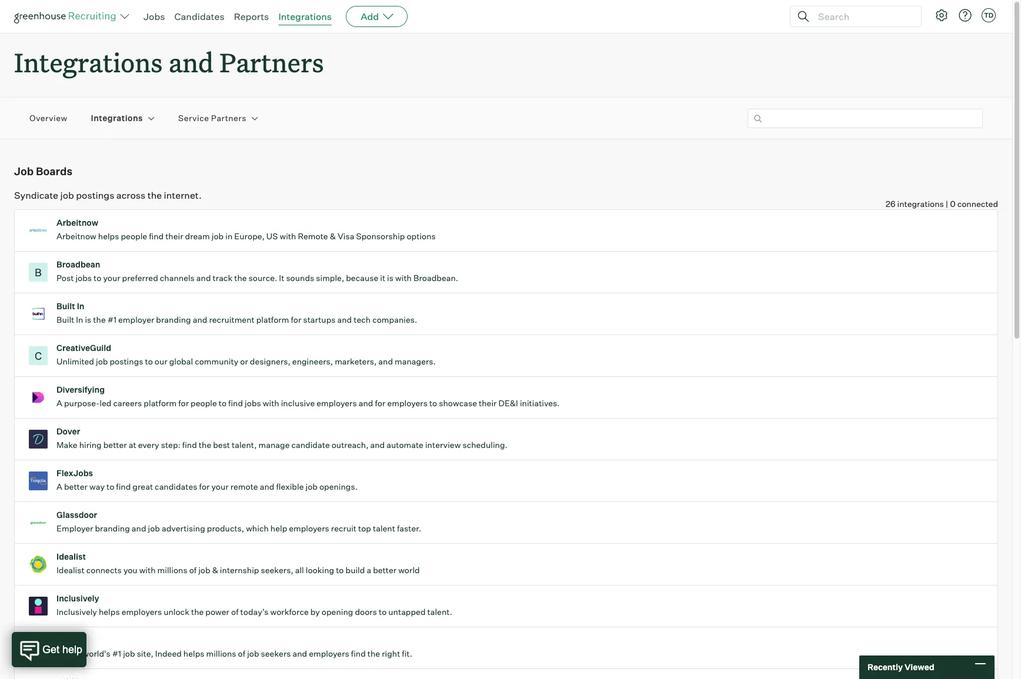 Task type: locate. For each thing, give the bounding box(es) containing it.
connects
[[86, 565, 122, 575]]

1 vertical spatial postings
[[110, 357, 143, 367]]

helps down connects
[[99, 607, 120, 617]]

platform
[[256, 315, 289, 325], [144, 398, 177, 408]]

& inside arbeitnow arbeitnow helps people find their dream job in europe, us with remote & visa sponsorship options
[[330, 231, 336, 241]]

#1 right world's
[[112, 649, 121, 659]]

purpose-
[[64, 398, 100, 408]]

of
[[189, 565, 197, 575], [231, 607, 239, 617], [238, 649, 245, 659]]

indeed
[[56, 635, 84, 645], [155, 649, 182, 659]]

their left de&i
[[479, 398, 497, 408]]

broadbean.
[[413, 273, 458, 283]]

1 vertical spatial inclusively
[[56, 607, 97, 617]]

1 horizontal spatial branding
[[156, 315, 191, 325]]

0 vertical spatial platform
[[256, 315, 289, 325]]

overview link
[[29, 113, 67, 124]]

channels
[[160, 273, 195, 283]]

talent,
[[232, 440, 257, 450]]

with right us
[[280, 231, 296, 241]]

preferred
[[122, 273, 158, 283]]

0 vertical spatial inclusively
[[56, 594, 99, 604]]

0 vertical spatial helps
[[98, 231, 119, 241]]

1 vertical spatial people
[[191, 398, 217, 408]]

their inside arbeitnow arbeitnow helps people find their dream job in europe, us with remote & visa sponsorship options
[[165, 231, 183, 241]]

is up creativeguild
[[85, 315, 91, 325]]

and left 'track'
[[196, 273, 211, 283]]

people down the across
[[121, 231, 147, 241]]

outreach,
[[332, 440, 368, 450]]

and inside flexjobs a better way to find great candidates for your remote and flexible job openings.
[[260, 482, 274, 492]]

1 vertical spatial is
[[85, 315, 91, 325]]

c
[[35, 349, 42, 362]]

a down flexjobs
[[56, 482, 62, 492]]

flexjobs a better way to find great candidates for your remote and flexible job openings.
[[56, 468, 358, 492]]

and inside indeed as the world's #1 job site, indeed helps millions of job seekers and employers find the right fit.
[[293, 649, 307, 659]]

job down creativeguild
[[96, 357, 108, 367]]

to inside broadbean post jobs to your preferred channels and track the source. it sounds simple, because it is with broadbean.
[[94, 273, 101, 283]]

power
[[205, 607, 229, 617]]

initiatives.
[[520, 398, 560, 408]]

is inside built in built in is the #1 employer branding and recruitment platform for startups and tech companies.
[[85, 315, 91, 325]]

0 horizontal spatial &
[[212, 565, 218, 575]]

and inside broadbean post jobs to your preferred channels and track the source. it sounds simple, because it is with broadbean.
[[196, 273, 211, 283]]

for
[[291, 315, 301, 325], [178, 398, 189, 408], [375, 398, 385, 408], [199, 482, 210, 492]]

find right step:
[[182, 440, 197, 450]]

better right a
[[373, 565, 396, 575]]

find left great
[[116, 482, 131, 492]]

their left dream
[[165, 231, 183, 241]]

branding inside glassdoor employer branding and job advertising products, which help employers recruit top talent faster.
[[95, 524, 130, 534]]

add
[[361, 11, 379, 22]]

0 vertical spatial partners
[[220, 45, 324, 79]]

greenhouse recruiting image
[[14, 9, 120, 24]]

internet.
[[164, 189, 202, 201]]

to right the doors
[[379, 607, 387, 617]]

job inside idealist idealist​ connects you with millions of job & internship seekers, all looking to build a better world
[[198, 565, 210, 575]]

1 horizontal spatial your
[[211, 482, 229, 492]]

in up creativeguild
[[76, 315, 83, 325]]

for down global
[[178, 398, 189, 408]]

0 vertical spatial people
[[121, 231, 147, 241]]

millions up unlock
[[157, 565, 187, 575]]

0 vertical spatial &
[[330, 231, 336, 241]]

jobs
[[76, 273, 92, 283], [245, 398, 261, 408]]

0 horizontal spatial jobs
[[76, 273, 92, 283]]

postings inside creativeguild unlimited job postings to our global community or designers, engineers, marketers, and managers.
[[110, 357, 143, 367]]

0 horizontal spatial integrations link
[[91, 113, 143, 124]]

built up creativeguild
[[56, 315, 74, 325]]

0 horizontal spatial your
[[103, 273, 120, 283]]

0 vertical spatial your
[[103, 273, 120, 283]]

#1 left employer
[[107, 315, 116, 325]]

2 horizontal spatial better
[[373, 565, 396, 575]]

for down marketers,
[[375, 398, 385, 408]]

recruit
[[331, 524, 356, 534]]

with right 'it'
[[395, 273, 412, 283]]

people inside "diversifying a purpose-led careers platform for people to find jobs with inclusive employers and for employers to showcase their de&i initiatives."
[[191, 398, 217, 408]]

employers inside indeed as the world's #1 job site, indeed helps millions of job seekers and employers find the right fit.
[[309, 649, 349, 659]]

to down the broadbean
[[94, 273, 101, 283]]

1 horizontal spatial better
[[103, 440, 127, 450]]

hiring
[[79, 440, 102, 450]]

of right power
[[231, 607, 239, 617]]

a left purpose-
[[56, 398, 62, 408]]

with left inclusive
[[263, 398, 279, 408]]

startups
[[303, 315, 336, 325]]

platform right careers
[[144, 398, 177, 408]]

inclusively inclusively helps employers unlock the power of today's workforce by opening doors to untapped talent.
[[56, 594, 452, 617]]

0 horizontal spatial is
[[85, 315, 91, 325]]

helps down syndicate job postings across the internet.
[[98, 231, 119, 241]]

de&i
[[498, 398, 518, 408]]

1 arbeitnow from the top
[[56, 218, 98, 228]]

employers down opening
[[309, 649, 349, 659]]

1 vertical spatial arbeitnow
[[56, 231, 96, 241]]

0 vertical spatial built
[[56, 301, 75, 311]]

candidates
[[174, 11, 224, 22]]

& left internship
[[212, 565, 218, 575]]

a inside flexjobs a better way to find great candidates for your remote and flexible job openings.
[[56, 482, 62, 492]]

2 inclusively from the top
[[56, 607, 97, 617]]

flexible
[[276, 482, 304, 492]]

platform inside "diversifying a purpose-led careers platform for people to find jobs with inclusive employers and for employers to showcase their de&i initiatives."
[[144, 398, 177, 408]]

the inside inclusively inclusively helps employers unlock the power of today's workforce by opening doors to untapped talent.
[[191, 607, 204, 617]]

companies.
[[372, 315, 417, 325]]

better inside flexjobs a better way to find great candidates for your remote and flexible job openings.
[[64, 482, 88, 492]]

postings left our
[[110, 357, 143, 367]]

recently
[[868, 662, 903, 672]]

job left advertising
[[148, 524, 160, 534]]

for inside built in built in is the #1 employer branding and recruitment platform for startups and tech companies.
[[291, 315, 301, 325]]

your left preferred
[[103, 273, 120, 283]]

your
[[103, 273, 120, 283], [211, 482, 229, 492]]

None text field
[[748, 109, 983, 128]]

employers
[[317, 398, 357, 408], [387, 398, 428, 408], [289, 524, 329, 534], [122, 607, 162, 617], [309, 649, 349, 659]]

of left the seekers on the left bottom of page
[[238, 649, 245, 659]]

and down great
[[132, 524, 146, 534]]

1 built from the top
[[56, 301, 75, 311]]

1 vertical spatial &
[[212, 565, 218, 575]]

employers inside glassdoor employer branding and job advertising products, which help employers recruit top talent faster.
[[289, 524, 329, 534]]

automate
[[387, 440, 423, 450]]

reports
[[234, 11, 269, 22]]

and right the seekers on the left bottom of page
[[293, 649, 307, 659]]

for left startups
[[291, 315, 301, 325]]

1 horizontal spatial millions
[[206, 649, 236, 659]]

1 vertical spatial helps
[[99, 607, 120, 617]]

helps down unlock
[[183, 649, 204, 659]]

in down the broadbean
[[77, 301, 84, 311]]

2 vertical spatial better
[[373, 565, 396, 575]]

1 vertical spatial in
[[76, 315, 83, 325]]

platform right recruitment
[[256, 315, 289, 325]]

& left the visa in the left top of the page
[[330, 231, 336, 241]]

to right way
[[106, 482, 114, 492]]

0 vertical spatial postings
[[76, 189, 114, 201]]

0 vertical spatial arbeitnow
[[56, 218, 98, 228]]

is right 'it'
[[387, 273, 393, 283]]

of inside inclusively inclusively helps employers unlock the power of today's workforce by opening doors to untapped talent.
[[231, 607, 239, 617]]

find inside "diversifying a purpose-led careers platform for people to find jobs with inclusive employers and for employers to showcase their de&i initiatives."
[[228, 398, 243, 408]]

helps inside inclusively inclusively helps employers unlock the power of today's workforce by opening doors to untapped talent.
[[99, 607, 120, 617]]

to up "best" in the bottom left of the page
[[219, 398, 226, 408]]

millions inside indeed as the world's #1 job site, indeed helps millions of job seekers and employers find the right fit.
[[206, 649, 236, 659]]

26 integrations | 0 connected
[[886, 199, 998, 209]]

1 vertical spatial platform
[[144, 398, 177, 408]]

1 vertical spatial millions
[[206, 649, 236, 659]]

integrations
[[278, 11, 332, 22], [14, 45, 163, 79], [91, 113, 143, 123]]

0 vertical spatial integrations link
[[278, 11, 332, 22]]

recently viewed
[[868, 662, 934, 672]]

doors
[[355, 607, 377, 617]]

1 horizontal spatial people
[[191, 398, 217, 408]]

1 vertical spatial partners
[[211, 113, 246, 123]]

integrations
[[897, 199, 944, 209]]

#1 inside built in built in is the #1 employer branding and recruitment platform for startups and tech companies.
[[107, 315, 116, 325]]

millions
[[157, 565, 187, 575], [206, 649, 236, 659]]

employers right help
[[289, 524, 329, 534]]

jobs inside broadbean post jobs to your preferred channels and track the source. it sounds simple, because it is with broadbean.
[[76, 273, 92, 283]]

to left our
[[145, 357, 153, 367]]

jobs link
[[144, 11, 165, 22]]

indeed right site,
[[155, 649, 182, 659]]

partners
[[220, 45, 324, 79], [211, 113, 246, 123]]

overview
[[29, 113, 67, 123]]

1 vertical spatial their
[[479, 398, 497, 408]]

to inside flexjobs a better way to find great candidates for your remote and flexible job openings.
[[106, 482, 114, 492]]

arbeitnow up the broadbean
[[56, 231, 96, 241]]

0 vertical spatial jobs
[[76, 273, 92, 283]]

postings left the across
[[76, 189, 114, 201]]

indeed up as
[[56, 635, 84, 645]]

a
[[367, 565, 371, 575]]

1 horizontal spatial their
[[479, 398, 497, 408]]

employers inside inclusively inclusively helps employers unlock the power of today's workforce by opening doors to untapped talent.
[[122, 607, 162, 617]]

0 horizontal spatial indeed
[[56, 635, 84, 645]]

2 arbeitnow from the top
[[56, 231, 96, 241]]

0 horizontal spatial platform
[[144, 398, 177, 408]]

0 vertical spatial of
[[189, 565, 197, 575]]

find left right
[[351, 649, 366, 659]]

1 horizontal spatial jobs
[[245, 398, 261, 408]]

0 vertical spatial integrations
[[278, 11, 332, 22]]

0 vertical spatial millions
[[157, 565, 187, 575]]

a
[[56, 398, 62, 408], [56, 482, 62, 492]]

job
[[14, 165, 34, 178]]

idealist
[[56, 552, 86, 562]]

glassdoor employer branding and job advertising products, which help employers recruit top talent faster.
[[56, 510, 421, 534]]

better left at
[[103, 440, 127, 450]]

untapped
[[388, 607, 426, 617]]

the up creativeguild
[[93, 315, 106, 325]]

1 horizontal spatial platform
[[256, 315, 289, 325]]

creativeguild unlimited job postings to our global community or designers, engineers, marketers, and managers.
[[56, 343, 436, 367]]

1 horizontal spatial is
[[387, 273, 393, 283]]

idealist idealist​ connects you with millions of job & internship seekers, all looking to build a better world
[[56, 552, 420, 575]]

better inside dover make hiring better at every step: find the best talent, manage candidate outreach, and automate interview scheduling.
[[103, 440, 127, 450]]

and right remote
[[260, 482, 274, 492]]

1 vertical spatial built
[[56, 315, 74, 325]]

1 horizontal spatial indeed
[[155, 649, 182, 659]]

and left managers.
[[378, 357, 393, 367]]

0 vertical spatial branding
[[156, 315, 191, 325]]

job right flexible
[[306, 482, 318, 492]]

td button
[[979, 6, 998, 25]]

inclusively
[[56, 594, 99, 604], [56, 607, 97, 617]]

0 vertical spatial better
[[103, 440, 127, 450]]

1 vertical spatial integrations
[[14, 45, 163, 79]]

the right 'track'
[[234, 273, 247, 283]]

of down advertising
[[189, 565, 197, 575]]

it
[[279, 273, 284, 283]]

helps inside arbeitnow arbeitnow helps people find their dream job in europe, us with remote & visa sponsorship options
[[98, 231, 119, 241]]

it
[[380, 273, 385, 283]]

platform inside built in built in is the #1 employer branding and recruitment platform for startups and tech companies.
[[256, 315, 289, 325]]

track
[[213, 273, 232, 283]]

our
[[155, 357, 167, 367]]

employers left unlock
[[122, 607, 162, 617]]

the left "best" in the bottom left of the page
[[199, 440, 211, 450]]

unlimited
[[56, 357, 94, 367]]

built down post
[[56, 301, 75, 311]]

26
[[886, 199, 895, 209]]

1 vertical spatial better
[[64, 482, 88, 492]]

find
[[149, 231, 164, 241], [228, 398, 243, 408], [182, 440, 197, 450], [116, 482, 131, 492], [351, 649, 366, 659]]

0 vertical spatial in
[[77, 301, 84, 311]]

job left "in" at the top
[[212, 231, 224, 241]]

1 vertical spatial branding
[[95, 524, 130, 534]]

in
[[225, 231, 232, 241]]

0 vertical spatial #1
[[107, 315, 116, 325]]

1 vertical spatial of
[[231, 607, 239, 617]]

job left internship
[[198, 565, 210, 575]]

2 vertical spatial integrations
[[91, 113, 143, 123]]

and down marketers,
[[359, 398, 373, 408]]

across
[[116, 189, 145, 201]]

1 vertical spatial indeed
[[155, 649, 182, 659]]

2 a from the top
[[56, 482, 62, 492]]

service partners link
[[178, 113, 246, 124]]

0 vertical spatial indeed
[[56, 635, 84, 645]]

1 vertical spatial jobs
[[245, 398, 261, 408]]

the right the across
[[147, 189, 162, 201]]

indeed as the world's #1 job site, indeed helps millions of job seekers and employers find the right fit.
[[56, 635, 412, 659]]

0 vertical spatial is
[[387, 273, 393, 283]]

the left power
[[191, 607, 204, 617]]

0 horizontal spatial people
[[121, 231, 147, 241]]

your left remote
[[211, 482, 229, 492]]

job
[[60, 189, 74, 201], [212, 231, 224, 241], [96, 357, 108, 367], [306, 482, 318, 492], [148, 524, 160, 534], [198, 565, 210, 575], [123, 649, 135, 659], [247, 649, 259, 659]]

0 vertical spatial a
[[56, 398, 62, 408]]

0 horizontal spatial millions
[[157, 565, 187, 575]]

1 a from the top
[[56, 398, 62, 408]]

the right as
[[68, 649, 81, 659]]

millions down power
[[206, 649, 236, 659]]

1 horizontal spatial &
[[330, 231, 336, 241]]

and inside "diversifying a purpose-led careers platform for people to find jobs with inclusive employers and for employers to showcase their de&i initiatives."
[[359, 398, 373, 408]]

your inside broadbean post jobs to your preferred channels and track the source. it sounds simple, because it is with broadbean.
[[103, 273, 120, 283]]

and left automate
[[370, 440, 385, 450]]

0 horizontal spatial their
[[165, 231, 183, 241]]

better inside idealist idealist​ connects you with millions of job & internship seekers, all looking to build a better world
[[373, 565, 396, 575]]

jobs up talent,
[[245, 398, 261, 408]]

1 vertical spatial #1
[[112, 649, 121, 659]]

1 horizontal spatial integrations link
[[278, 11, 332, 22]]

with right you
[[139, 565, 156, 575]]

partners right service
[[211, 113, 246, 123]]

people
[[121, 231, 147, 241], [191, 398, 217, 408]]

to inside inclusively inclusively helps employers unlock the power of today's workforce by opening doors to untapped talent.
[[379, 607, 387, 617]]

job inside flexjobs a better way to find great candidates for your remote and flexible job openings.
[[306, 482, 318, 492]]

add button
[[346, 6, 408, 27]]

job left site,
[[123, 649, 135, 659]]

for right candidates
[[199, 482, 210, 492]]

0 horizontal spatial better
[[64, 482, 88, 492]]

and left tech
[[337, 315, 352, 325]]

jobs down the broadbean
[[76, 273, 92, 283]]

0 vertical spatial their
[[165, 231, 183, 241]]

find inside flexjobs a better way to find great candidates for your remote and flexible job openings.
[[116, 482, 131, 492]]

partners down reports
[[220, 45, 324, 79]]

is
[[387, 273, 393, 283], [85, 315, 91, 325]]

a inside "diversifying a purpose-led careers platform for people to find jobs with inclusive employers and for employers to showcase their de&i initiatives."
[[56, 398, 62, 408]]

people down the community
[[191, 398, 217, 408]]

find down or
[[228, 398, 243, 408]]

arbeitnow down syndicate job postings across the internet.
[[56, 218, 98, 228]]

2 vertical spatial helps
[[183, 649, 204, 659]]

you
[[123, 565, 137, 575]]

1 vertical spatial your
[[211, 482, 229, 492]]

find left dream
[[149, 231, 164, 241]]

flexjobs
[[56, 468, 93, 478]]

1 vertical spatial a
[[56, 482, 62, 492]]

0 horizontal spatial branding
[[95, 524, 130, 534]]

2 vertical spatial of
[[238, 649, 245, 659]]

job inside creativeguild unlimited job postings to our global community or designers, engineers, marketers, and managers.
[[96, 357, 108, 367]]

opening
[[322, 607, 353, 617]]

for inside flexjobs a better way to find great candidates for your remote and flexible job openings.
[[199, 482, 210, 492]]

idealist​
[[56, 565, 84, 575]]

better down flexjobs
[[64, 482, 88, 492]]

products,
[[207, 524, 244, 534]]

to left build
[[336, 565, 344, 575]]

and inside dover make hiring better at every step: find the best talent, manage candidate outreach, and automate interview scheduling.
[[370, 440, 385, 450]]



Task type: vqa. For each thing, say whether or not it's contained in the screenshot.


Task type: describe. For each thing, give the bounding box(es) containing it.
the inside built in built in is the #1 employer branding and recruitment platform for startups and tech companies.
[[93, 315, 106, 325]]

europe,
[[234, 231, 265, 241]]

us
[[266, 231, 278, 241]]

service
[[178, 113, 209, 123]]

scheduling.
[[463, 440, 507, 450]]

reports link
[[234, 11, 269, 22]]

step:
[[161, 440, 180, 450]]

job left the seekers on the left bottom of page
[[247, 649, 259, 659]]

employer
[[118, 315, 154, 325]]

managers.
[[395, 357, 436, 367]]

remote
[[298, 231, 328, 241]]

best
[[213, 440, 230, 450]]

people inside arbeitnow arbeitnow helps people find their dream job in europe, us with remote & visa sponsorship options
[[121, 231, 147, 241]]

of inside indeed as the world's #1 job site, indeed helps millions of job seekers and employers find the right fit.
[[238, 649, 245, 659]]

Search text field
[[815, 8, 910, 25]]

internship
[[220, 565, 259, 575]]

arbeitnow arbeitnow helps people find their dream job in europe, us with remote & visa sponsorship options
[[56, 218, 436, 241]]

find inside dover make hiring better at every step: find the best talent, manage candidate outreach, and automate interview scheduling.
[[182, 440, 197, 450]]

is inside broadbean post jobs to your preferred channels and track the source. it sounds simple, because it is with broadbean.
[[387, 273, 393, 283]]

as
[[56, 649, 67, 659]]

helps inside indeed as the world's #1 job site, indeed helps millions of job seekers and employers find the right fit.
[[183, 649, 204, 659]]

millions inside idealist idealist​ connects you with millions of job & internship seekers, all looking to build a better world
[[157, 565, 187, 575]]

to inside creativeguild unlimited job postings to our global community or designers, engineers, marketers, and managers.
[[145, 357, 153, 367]]

of inside idealist idealist​ connects you with millions of job & internship seekers, all looking to build a better world
[[189, 565, 197, 575]]

today's
[[240, 607, 268, 617]]

world's
[[83, 649, 110, 659]]

with inside broadbean post jobs to your preferred channels and track the source. it sounds simple, because it is with broadbean.
[[395, 273, 412, 283]]

service partners
[[178, 113, 246, 123]]

source.
[[249, 273, 277, 283]]

make
[[56, 440, 77, 450]]

to inside idealist idealist​ connects you with millions of job & internship seekers, all looking to build a better world
[[336, 565, 344, 575]]

2 built from the top
[[56, 315, 74, 325]]

diversifying
[[56, 385, 105, 395]]

employers right inclusive
[[317, 398, 357, 408]]

the inside broadbean post jobs to your preferred channels and track the source. it sounds simple, because it is with broadbean.
[[234, 273, 247, 283]]

broadbean
[[56, 259, 100, 269]]

openings.
[[319, 482, 358, 492]]

and inside creativeguild unlimited job postings to our global community or designers, engineers, marketers, and managers.
[[378, 357, 393, 367]]

#1 inside indeed as the world's #1 job site, indeed helps millions of job seekers and employers find the right fit.
[[112, 649, 121, 659]]

the left right
[[367, 649, 380, 659]]

world
[[398, 565, 420, 575]]

looking
[[306, 565, 334, 575]]

global
[[169, 357, 193, 367]]

sponsorship
[[356, 231, 405, 241]]

with inside arbeitnow arbeitnow helps people find their dream job in europe, us with remote & visa sponsorship options
[[280, 231, 296, 241]]

a for a purpose-led careers platform for people to find jobs with inclusive employers and for employers to showcase their de&i initiatives.
[[56, 398, 62, 408]]

your inside flexjobs a better way to find great candidates for your remote and flexible job openings.
[[211, 482, 229, 492]]

with inside "diversifying a purpose-led careers platform for people to find jobs with inclusive employers and for employers to showcase their de&i initiatives."
[[263, 398, 279, 408]]

helps for arbeitnow
[[98, 231, 119, 241]]

find inside arbeitnow arbeitnow helps people find their dream job in europe, us with remote & visa sponsorship options
[[149, 231, 164, 241]]

designers,
[[250, 357, 290, 367]]

sounds
[[286, 273, 314, 283]]

job inside arbeitnow arbeitnow helps people find their dream job in europe, us with remote & visa sponsorship options
[[212, 231, 224, 241]]

branding inside built in built in is the #1 employer branding and recruitment platform for startups and tech companies.
[[156, 315, 191, 325]]

talent
[[373, 524, 395, 534]]

with inside idealist idealist​ connects you with millions of job & internship seekers, all looking to build a better world
[[139, 565, 156, 575]]

td button
[[982, 8, 996, 22]]

marketers,
[[335, 357, 377, 367]]

a for a better way to find great candidates for your remote and flexible job openings.
[[56, 482, 62, 492]]

syndicate job postings across the internet.
[[14, 189, 202, 201]]

talent.
[[427, 607, 452, 617]]

& inside idealist idealist​ connects you with millions of job & internship seekers, all looking to build a better world
[[212, 565, 218, 575]]

jobs inside "diversifying a purpose-led careers platform for people to find jobs with inclusive employers and for employers to showcase their de&i initiatives."
[[245, 398, 261, 408]]

tech
[[354, 315, 371, 325]]

jobs
[[144, 11, 165, 22]]

and inside glassdoor employer branding and job advertising products, which help employers recruit top talent faster.
[[132, 524, 146, 534]]

and down candidates
[[169, 45, 213, 79]]

simple,
[[316, 273, 344, 283]]

advertising
[[162, 524, 205, 534]]

their inside "diversifying a purpose-led careers platform for people to find jobs with inclusive employers and for employers to showcase their de&i initiatives."
[[479, 398, 497, 408]]

way
[[89, 482, 105, 492]]

find inside indeed as the world's #1 job site, indeed helps millions of job seekers and employers find the right fit.
[[351, 649, 366, 659]]

boards
[[36, 165, 72, 178]]

b
[[35, 266, 42, 279]]

td
[[984, 11, 993, 19]]

job boards
[[14, 165, 72, 178]]

viewed
[[905, 662, 934, 672]]

recruitment
[[209, 315, 254, 325]]

candidates link
[[174, 11, 224, 22]]

community
[[195, 357, 238, 367]]

i
[[37, 642, 40, 655]]

all
[[295, 565, 304, 575]]

showcase
[[439, 398, 477, 408]]

1 vertical spatial integrations link
[[91, 113, 143, 124]]

1 inclusively from the top
[[56, 594, 99, 604]]

glassdoor
[[56, 510, 97, 520]]

employers up automate
[[387, 398, 428, 408]]

remote
[[230, 482, 258, 492]]

|
[[946, 199, 948, 209]]

dream
[[185, 231, 210, 241]]

candidates
[[155, 482, 197, 492]]

fit.
[[402, 649, 412, 659]]

helps for inclusively
[[99, 607, 120, 617]]

and left recruitment
[[193, 315, 207, 325]]

led
[[100, 398, 111, 408]]

to left showcase
[[429, 398, 437, 408]]

build
[[346, 565, 365, 575]]

integrations and partners
[[14, 45, 324, 79]]

site,
[[137, 649, 153, 659]]

configure image
[[935, 8, 949, 22]]

at
[[129, 440, 136, 450]]

seekers,
[[261, 565, 293, 575]]

seekers
[[261, 649, 291, 659]]

creativeguild
[[56, 343, 111, 353]]

interview
[[425, 440, 461, 450]]

built in built in is the #1 employer branding and recruitment platform for startups and tech companies.
[[56, 301, 417, 325]]

the inside dover make hiring better at every step: find the best talent, manage candidate outreach, and automate interview scheduling.
[[199, 440, 211, 450]]

workforce
[[270, 607, 309, 617]]

right
[[382, 649, 400, 659]]

job inside glassdoor employer branding and job advertising products, which help employers recruit top talent faster.
[[148, 524, 160, 534]]

engineers,
[[292, 357, 333, 367]]

options
[[407, 231, 436, 241]]

job down boards
[[60, 189, 74, 201]]

or
[[240, 357, 248, 367]]

post
[[56, 273, 74, 283]]



